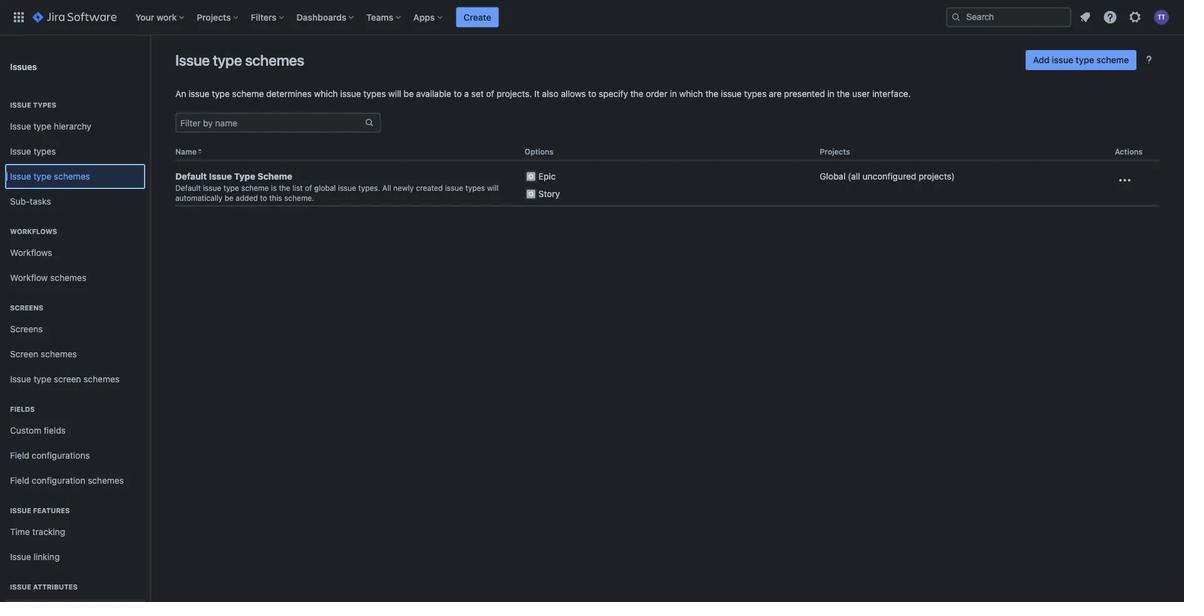 Task type: locate. For each thing, give the bounding box(es) containing it.
types.
[[359, 184, 380, 192]]

workflows down sub-tasks
[[10, 228, 57, 236]]

1 in from the left
[[670, 89, 677, 99]]

sub-
[[10, 196, 30, 207]]

fields
[[10, 406, 35, 414]]

0 horizontal spatial to
[[260, 194, 267, 202]]

1 horizontal spatial will
[[487, 184, 499, 192]]

issue down issue type hierarchy
[[10, 146, 31, 157]]

issue inside 'link'
[[10, 121, 31, 132]]

0 horizontal spatial issue type schemes
[[10, 171, 90, 182]]

order
[[646, 89, 668, 99]]

settings image
[[1128, 10, 1143, 25]]

to left this
[[260, 194, 267, 202]]

field configurations link
[[5, 444, 145, 469]]

be left available at the left of page
[[404, 89, 414, 99]]

issue type hierarchy
[[10, 121, 91, 132]]

field up issue features
[[10, 476, 29, 486]]

scheme left learn more icon
[[1097, 55, 1129, 65]]

learn more image
[[1142, 53, 1157, 68]]

1 horizontal spatial which
[[680, 89, 703, 99]]

name
[[175, 147, 197, 156]]

type inside issue type screen schemes link
[[33, 374, 51, 385]]

of
[[486, 89, 494, 99], [305, 184, 312, 192]]

issue inside screens 'group'
[[10, 374, 31, 385]]

issue right determines
[[340, 89, 361, 99]]

actions image
[[1118, 173, 1133, 188]]

global
[[314, 184, 336, 192]]

to right allows
[[588, 89, 597, 99]]

time tracking link
[[5, 520, 145, 545]]

workflows for the workflows 'group'
[[10, 228, 57, 236]]

projects
[[197, 12, 231, 22], [820, 147, 851, 156]]

epic
[[539, 171, 556, 182]]

schemes
[[245, 51, 304, 69], [54, 171, 90, 182], [50, 273, 86, 283], [41, 349, 77, 360], [83, 374, 120, 385], [88, 476, 124, 486]]

sub-tasks
[[10, 196, 51, 207]]

create
[[464, 12, 491, 22]]

issue right created
[[445, 184, 463, 192]]

type
[[234, 171, 255, 182]]

to left a
[[454, 89, 462, 99]]

0 vertical spatial screens
[[10, 304, 43, 312]]

issue up an
[[175, 51, 210, 69]]

will
[[388, 89, 401, 99], [487, 184, 499, 192]]

screens down the workflow
[[10, 304, 43, 312]]

which right order
[[680, 89, 703, 99]]

issue left types
[[10, 101, 31, 109]]

which right determines
[[314, 89, 338, 99]]

custom
[[10, 426, 41, 436]]

scheme inside add issue type scheme button
[[1097, 55, 1129, 65]]

2 screens from the top
[[10, 324, 43, 335]]

0 horizontal spatial be
[[225, 194, 234, 202]]

screens link
[[5, 317, 145, 342]]

your profile and settings image
[[1154, 10, 1170, 25]]

1 field from the top
[[10, 451, 29, 461]]

1 screens from the top
[[10, 304, 43, 312]]

issue right add
[[1052, 55, 1074, 65]]

scheme
[[1097, 55, 1129, 65], [232, 89, 264, 99], [241, 184, 269, 192]]

scheme up "added"
[[241, 184, 269, 192]]

types right created
[[466, 184, 485, 192]]

add issue type scheme button
[[1026, 50, 1137, 70]]

issue type schemes
[[175, 51, 304, 69], [10, 171, 90, 182]]

schemes down field configurations link
[[88, 476, 124, 486]]

issue for issue features group
[[10, 507, 31, 515]]

type inside add issue type scheme button
[[1076, 55, 1095, 65]]

0 horizontal spatial which
[[314, 89, 338, 99]]

2 workflows from the top
[[10, 248, 52, 258]]

type up tasks
[[33, 171, 51, 182]]

workflows for workflows link
[[10, 248, 52, 258]]

which
[[314, 89, 338, 99], [680, 89, 703, 99]]

0 vertical spatial will
[[388, 89, 401, 99]]

types down issue type hierarchy
[[33, 146, 56, 157]]

of right list
[[305, 184, 312, 192]]

1 vertical spatial of
[[305, 184, 312, 192]]

0 vertical spatial workflows
[[10, 228, 57, 236]]

will left story
[[487, 184, 499, 192]]

allows
[[561, 89, 586, 99]]

issue down screen
[[10, 374, 31, 385]]

type inside default issue type scheme default issue type scheme is the list of global issue types. all newly created issue types will automatically be added to this scheme.
[[223, 184, 239, 192]]

1 horizontal spatial of
[[486, 89, 494, 99]]

1 vertical spatial will
[[487, 184, 499, 192]]

screens up screen
[[10, 324, 43, 335]]

filters
[[251, 12, 277, 22]]

all
[[382, 184, 391, 192]]

workflows
[[10, 228, 57, 236], [10, 248, 52, 258]]

issue right an
[[189, 89, 210, 99]]

determines
[[266, 89, 312, 99]]

types
[[364, 89, 386, 99], [744, 89, 767, 99], [33, 146, 56, 157], [466, 184, 485, 192]]

custom fields
[[10, 426, 66, 436]]

issue up time
[[10, 507, 31, 515]]

projects)
[[919, 171, 955, 182]]

1 workflows from the top
[[10, 228, 57, 236]]

issue features
[[10, 507, 70, 515]]

the right order
[[706, 89, 719, 99]]

projects button
[[193, 7, 243, 27]]

tracking
[[32, 527, 65, 538]]

type down type
[[223, 184, 239, 192]]

projects up global
[[820, 147, 851, 156]]

scheme inside default issue type scheme default issue type scheme is the list of global issue types. all newly created issue types will automatically be added to this scheme.
[[241, 184, 269, 192]]

type down notifications image
[[1076, 55, 1095, 65]]

types left available at the left of page
[[364, 89, 386, 99]]

1 vertical spatial workflows
[[10, 248, 52, 258]]

of inside default issue type scheme default issue type scheme is the list of global issue types. all newly created issue types will automatically be added to this scheme.
[[305, 184, 312, 192]]

scheme up filter by name text box
[[232, 89, 264, 99]]

issue
[[1052, 55, 1074, 65], [189, 89, 210, 99], [340, 89, 361, 99], [721, 89, 742, 99], [203, 184, 221, 192], [338, 184, 356, 192], [445, 184, 463, 192]]

issue for "issue types" group
[[10, 101, 31, 109]]

fields group
[[5, 392, 145, 497]]

hierarchy
[[54, 121, 91, 132]]

0 horizontal spatial projects
[[197, 12, 231, 22]]

issue
[[175, 51, 210, 69], [10, 101, 31, 109], [10, 121, 31, 132], [10, 146, 31, 157], [209, 171, 232, 182], [10, 171, 31, 182], [10, 374, 31, 385], [10, 507, 31, 515], [10, 552, 31, 563], [10, 584, 31, 592]]

be
[[404, 89, 414, 99], [225, 194, 234, 202]]

issue down time
[[10, 552, 31, 563]]

workflow schemes
[[10, 273, 86, 283]]

schemes inside fields group
[[88, 476, 124, 486]]

type
[[213, 51, 242, 69], [1076, 55, 1095, 65], [212, 89, 230, 99], [33, 121, 51, 132], [33, 171, 51, 182], [223, 184, 239, 192], [33, 374, 51, 385]]

1 vertical spatial projects
[[820, 147, 851, 156]]

scheme.
[[284, 194, 314, 202]]

banner containing your work
[[0, 0, 1185, 35]]

issue down issue types
[[10, 121, 31, 132]]

to
[[454, 89, 462, 99], [588, 89, 597, 99], [260, 194, 267, 202]]

2 in from the left
[[828, 89, 835, 99]]

help image
[[1103, 10, 1118, 25]]

screens for screens link
[[10, 324, 43, 335]]

in right presented
[[828, 89, 835, 99]]

issue type schemes up tasks
[[10, 171, 90, 182]]

1 vertical spatial default
[[175, 184, 201, 192]]

1 horizontal spatial projects
[[820, 147, 851, 156]]

types inside group
[[33, 146, 56, 157]]

workflows up the workflow
[[10, 248, 52, 258]]

1 horizontal spatial to
[[454, 89, 462, 99]]

projects right work
[[197, 12, 231, 22]]

the left order
[[631, 89, 644, 99]]

jira software image
[[33, 10, 117, 25], [33, 10, 117, 25]]

banner
[[0, 0, 1185, 35]]

1 vertical spatial issue type schemes
[[10, 171, 90, 182]]

will left available at the left of page
[[388, 89, 401, 99]]

schemes down issue types link
[[54, 171, 90, 182]]

1 vertical spatial screens
[[10, 324, 43, 335]]

options
[[525, 147, 554, 156]]

issue up sub-
[[10, 171, 31, 182]]

field down the custom
[[10, 451, 29, 461]]

1 vertical spatial scheme
[[232, 89, 264, 99]]

schemes inside "issue types" group
[[54, 171, 90, 182]]

issue features group
[[5, 494, 145, 574]]

issue inside button
[[1052, 55, 1074, 65]]

schemes down workflows link
[[50, 273, 86, 283]]

0 horizontal spatial of
[[305, 184, 312, 192]]

the right is
[[279, 184, 290, 192]]

1 horizontal spatial in
[[828, 89, 835, 99]]

the
[[631, 89, 644, 99], [706, 89, 719, 99], [837, 89, 850, 99], [279, 184, 290, 192]]

1 vertical spatial be
[[225, 194, 234, 202]]

add
[[1033, 55, 1050, 65]]

0 horizontal spatial will
[[388, 89, 401, 99]]

issue types group
[[5, 88, 145, 218]]

be left "added"
[[225, 194, 234, 202]]

0 vertical spatial default
[[175, 171, 207, 182]]

issue for issue type schemes link
[[10, 171, 31, 182]]

0 vertical spatial issue type schemes
[[175, 51, 304, 69]]

your work
[[135, 12, 177, 22]]

screen
[[54, 374, 81, 385]]

0 vertical spatial scheme
[[1097, 55, 1129, 65]]

search image
[[952, 12, 962, 22]]

in right order
[[670, 89, 677, 99]]

1 horizontal spatial be
[[404, 89, 414, 99]]

configuration
[[32, 476, 85, 486]]

of right 'set'
[[486, 89, 494, 99]]

field
[[10, 451, 29, 461], [10, 476, 29, 486]]

issue inside default issue type scheme default issue type scheme is the list of global issue types. all newly created issue types will automatically be added to this scheme.
[[209, 171, 232, 182]]

1 horizontal spatial issue type schemes
[[175, 51, 304, 69]]

add issue type scheme
[[1033, 55, 1129, 65]]

created
[[416, 184, 443, 192]]

default
[[175, 171, 207, 182], [175, 184, 201, 192]]

issue type schemes down projects "popup button"
[[175, 51, 304, 69]]

type down types
[[33, 121, 51, 132]]

2 vertical spatial scheme
[[241, 184, 269, 192]]

issue left type
[[209, 171, 232, 182]]

issue right global
[[338, 184, 356, 192]]

field configuration schemes link
[[5, 469, 145, 494]]

issue type screen schemes link
[[5, 367, 145, 392]]

2 field from the top
[[10, 476, 29, 486]]

0 vertical spatial field
[[10, 451, 29, 461]]

type left screen
[[33, 374, 51, 385]]

actions
[[1115, 147, 1143, 156]]

0 vertical spatial projects
[[197, 12, 231, 22]]

the inside default issue type scheme default issue type scheme is the list of global issue types. all newly created issue types will automatically be added to this scheme.
[[279, 184, 290, 192]]

types left "are"
[[744, 89, 767, 99]]

0 horizontal spatial in
[[670, 89, 677, 99]]

1 vertical spatial field
[[10, 476, 29, 486]]



Task type: describe. For each thing, give the bounding box(es) containing it.
0 vertical spatial of
[[486, 89, 494, 99]]

screen schemes
[[10, 349, 77, 360]]

specify
[[599, 89, 628, 99]]

1 which from the left
[[314, 89, 338, 99]]

scheme
[[258, 171, 292, 182]]

fields
[[44, 426, 66, 436]]

features
[[33, 507, 70, 515]]

appswitcher icon image
[[11, 10, 26, 25]]

dashboards button
[[293, 7, 359, 27]]

filters button
[[247, 7, 289, 27]]

presented
[[784, 89, 825, 99]]

screen schemes link
[[5, 342, 145, 367]]

issues
[[10, 61, 37, 72]]

time tracking
[[10, 527, 65, 538]]

the left user
[[837, 89, 850, 99]]

issue type hierarchy link
[[5, 114, 145, 139]]

name button
[[175, 147, 197, 156]]

will inside default issue type scheme default issue type scheme is the list of global issue types. all newly created issue types will automatically be added to this scheme.
[[487, 184, 499, 192]]

projects.
[[497, 89, 532, 99]]

projects inside "popup button"
[[197, 12, 231, 22]]

dashboards
[[297, 12, 346, 22]]

global (all unconfigured projects)
[[820, 171, 955, 182]]

it
[[535, 89, 540, 99]]

configurations
[[32, 451, 90, 461]]

user
[[853, 89, 870, 99]]

type inside issue type hierarchy 'link'
[[33, 121, 51, 132]]

this
[[269, 194, 282, 202]]

schemes right screen
[[83, 374, 120, 385]]

an
[[175, 89, 186, 99]]

notifications image
[[1078, 10, 1093, 25]]

issue for issue type screen schemes link
[[10, 374, 31, 385]]

issue linking
[[10, 552, 60, 563]]

issue types
[[10, 101, 56, 109]]

your
[[135, 12, 154, 22]]

unconfigured
[[863, 171, 917, 182]]

field configuration schemes
[[10, 476, 124, 486]]

newly
[[393, 184, 414, 192]]

linking
[[33, 552, 60, 563]]

scheme for an issue type scheme determines which issue types will be available to a set of projects. it also allows to specify the order in which the issue types are presented in the user interface.
[[232, 89, 264, 99]]

types
[[33, 101, 56, 109]]

2 which from the left
[[680, 89, 703, 99]]

field for field configuration schemes
[[10, 476, 29, 486]]

your work button
[[132, 7, 189, 27]]

type down projects "popup button"
[[213, 51, 242, 69]]

set
[[471, 89, 484, 99]]

primary element
[[8, 0, 947, 35]]

schemes up issue type screen schemes
[[41, 349, 77, 360]]

teams
[[367, 12, 393, 22]]

are
[[769, 89, 782, 99]]

work
[[157, 12, 177, 22]]

field for field configurations
[[10, 451, 29, 461]]

issue for issue linking link
[[10, 552, 31, 563]]

automatically
[[175, 194, 223, 202]]

default issue type scheme default issue type scheme is the list of global issue types. all newly created issue types will automatically be added to this scheme.
[[175, 171, 499, 202]]

attributes
[[33, 584, 78, 592]]

issue type schemes link
[[5, 164, 145, 189]]

workflows group
[[5, 214, 145, 294]]

issue type schemes inside "issue types" group
[[10, 171, 90, 182]]

schemes up determines
[[245, 51, 304, 69]]

workflow schemes link
[[5, 266, 145, 291]]

interface.
[[873, 89, 911, 99]]

an issue type scheme determines which issue types will be available to a set of projects. it also allows to specify the order in which the issue types are presented in the user interface.
[[175, 89, 911, 99]]

is
[[271, 184, 277, 192]]

2 horizontal spatial to
[[588, 89, 597, 99]]

added
[[236, 194, 258, 202]]

issue type screen schemes
[[10, 374, 120, 385]]

Search field
[[947, 7, 1072, 27]]

list
[[293, 184, 303, 192]]

screens group
[[5, 291, 145, 396]]

teams button
[[363, 7, 406, 27]]

create button
[[456, 7, 499, 27]]

(all
[[848, 171, 861, 182]]

scheme for add issue type scheme
[[1097, 55, 1129, 65]]

be inside default issue type scheme default issue type scheme is the list of global issue types. all newly created issue types will automatically be added to this scheme.
[[225, 194, 234, 202]]

issue types
[[10, 146, 56, 157]]

issue for issue type hierarchy 'link'
[[10, 121, 31, 132]]

issue down the 'issue linking'
[[10, 584, 31, 592]]

also
[[542, 89, 559, 99]]

issue types link
[[5, 139, 145, 164]]

issue left "are"
[[721, 89, 742, 99]]

issue for issue types link
[[10, 146, 31, 157]]

issue linking link
[[5, 545, 145, 570]]

tasks
[[30, 196, 51, 207]]

sub-tasks link
[[5, 189, 145, 214]]

type right an
[[212, 89, 230, 99]]

sidebar navigation image
[[137, 50, 164, 75]]

0 vertical spatial be
[[404, 89, 414, 99]]

screens for screens 'group'
[[10, 304, 43, 312]]

to inside default issue type scheme default issue type scheme is the list of global issue types. all newly created issue types will automatically be added to this scheme.
[[260, 194, 267, 202]]

a
[[464, 89, 469, 99]]

screen
[[10, 349, 38, 360]]

global
[[820, 171, 846, 182]]

Filter by name text field
[[177, 114, 365, 132]]

schemes inside the workflows 'group'
[[50, 273, 86, 283]]

apps button
[[410, 7, 447, 27]]

2 default from the top
[[175, 184, 201, 192]]

issue up automatically
[[203, 184, 221, 192]]

issue attributes
[[10, 584, 78, 592]]

story
[[539, 189, 560, 199]]

workflows link
[[5, 241, 145, 266]]

available
[[416, 89, 451, 99]]

custom fields link
[[5, 418, 145, 444]]

type inside issue type schemes link
[[33, 171, 51, 182]]

field configurations
[[10, 451, 90, 461]]

time
[[10, 527, 30, 538]]

1 default from the top
[[175, 171, 207, 182]]

apps
[[414, 12, 435, 22]]

types inside default issue type scheme default issue type scheme is the list of global issue types. all newly created issue types will automatically be added to this scheme.
[[466, 184, 485, 192]]



Task type: vqa. For each thing, say whether or not it's contained in the screenshot.
"Issue" inside Issue types link
yes



